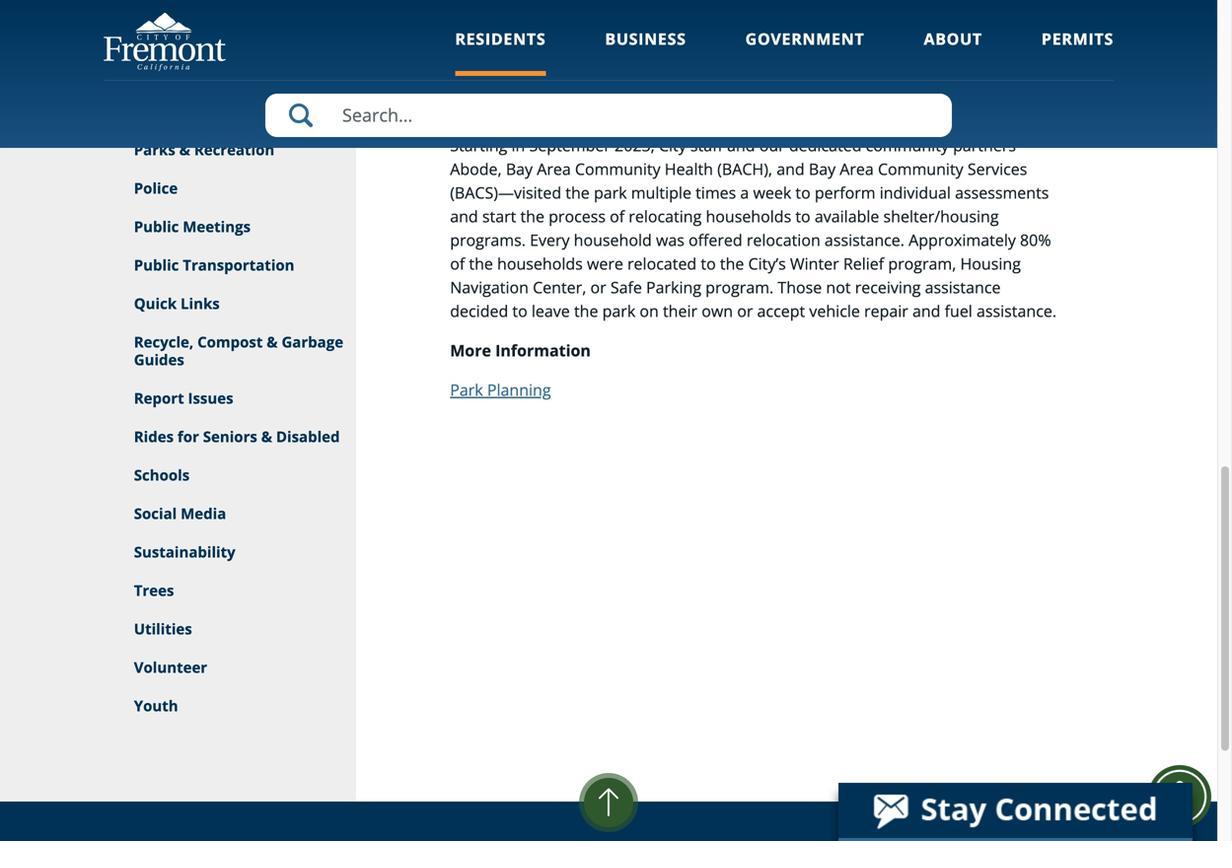 Task type: locate. For each thing, give the bounding box(es) containing it.
household
[[574, 230, 652, 251]]

garbage
[[282, 332, 343, 352]]

of
[[610, 206, 625, 227], [450, 253, 465, 274]]

center,
[[533, 277, 586, 298]]

0 horizontal spatial households
[[497, 253, 583, 274]]

starting
[[450, 135, 507, 156]]

the right leave
[[574, 301, 598, 322]]

1 horizontal spatial &
[[261, 427, 272, 447]]

to right week
[[795, 182, 811, 203]]

0 horizontal spatial bay
[[506, 159, 533, 180]]

1 vertical spatial &
[[261, 427, 272, 447]]

schools
[[134, 465, 190, 485]]

area up perform
[[840, 159, 874, 180]]

multiple
[[631, 182, 691, 203]]

assistance. down housing
[[977, 301, 1057, 322]]

start
[[482, 206, 516, 227]]

community down 2023,
[[575, 159, 661, 180]]

0 horizontal spatial of
[[450, 253, 465, 274]]

to left leave
[[512, 301, 528, 322]]

stay connected image
[[839, 783, 1191, 839]]

the
[[566, 182, 590, 203], [520, 206, 545, 227], [469, 253, 493, 274], [720, 253, 744, 274], [574, 301, 598, 322]]

2 public from the top
[[134, 255, 179, 275]]

to up the relocation
[[795, 206, 811, 227]]

park down safe
[[602, 301, 636, 322]]

public
[[134, 217, 179, 237], [134, 255, 179, 275]]

&
[[179, 140, 190, 160], [261, 427, 272, 447]]

utilities link
[[104, 611, 356, 649]]

park planning
[[450, 380, 551, 401]]

0 horizontal spatial area
[[537, 159, 571, 180]]

public for public meetings
[[134, 217, 179, 237]]

community
[[866, 135, 949, 156]]

decided
[[450, 301, 508, 322]]

& right "parks"
[[179, 140, 190, 160]]

area down september
[[537, 159, 571, 180]]

or
[[590, 277, 606, 298], [737, 301, 753, 322]]

households down every
[[497, 253, 583, 274]]

city
[[659, 135, 686, 156]]

of down programs.
[[450, 253, 465, 274]]

trees
[[134, 581, 174, 601]]

the up every
[[520, 206, 545, 227]]

issues
[[188, 388, 233, 408]]

community up individual
[[878, 159, 963, 180]]

not
[[826, 277, 851, 298]]

park up process
[[594, 182, 627, 203]]

1 public from the top
[[134, 217, 179, 237]]

1 horizontal spatial bay
[[809, 159, 836, 180]]

accept
[[757, 301, 805, 322]]

public down 'police'
[[134, 217, 179, 237]]

links
[[181, 293, 220, 314]]

program,
[[888, 253, 956, 274]]

volunteer
[[134, 657, 207, 678]]

1 horizontal spatial households
[[706, 206, 791, 227]]

Search text field
[[265, 94, 952, 137]]

park planning link
[[450, 380, 551, 401]]

fuel
[[945, 301, 973, 322]]

0 vertical spatial assistance.
[[825, 230, 905, 251]]

public inside public transportation link
[[134, 255, 179, 275]]

housing
[[960, 253, 1021, 274]]

0 vertical spatial of
[[610, 206, 625, 227]]

the down programs.
[[469, 253, 493, 274]]

1 horizontal spatial of
[[610, 206, 625, 227]]

staff
[[690, 135, 723, 156]]

about link
[[924, 28, 982, 76]]

quick links link
[[104, 285, 356, 324]]

0 horizontal spatial or
[[590, 277, 606, 298]]

1 vertical spatial assistance.
[[977, 301, 1057, 322]]

permits
[[1042, 28, 1114, 49]]

the up process
[[566, 182, 590, 203]]

2 bay from the left
[[809, 159, 836, 180]]

1 vertical spatial park
[[602, 301, 636, 322]]

0 horizontal spatial community
[[575, 159, 661, 180]]

bay down the in
[[506, 159, 533, 180]]

0 vertical spatial public
[[134, 217, 179, 237]]

of up household
[[610, 206, 625, 227]]

parking
[[646, 277, 701, 298]]

health
[[665, 159, 713, 180]]

households
[[706, 206, 791, 227], [497, 253, 583, 274]]

youth
[[134, 696, 178, 716]]

government
[[745, 28, 865, 49]]

(bach),
[[717, 159, 772, 180]]

information
[[495, 340, 591, 361]]

week
[[753, 182, 791, 203]]

1 bay from the left
[[506, 159, 533, 180]]

and up (bach),
[[727, 135, 755, 156]]

leave
[[532, 301, 570, 322]]

& right seniors
[[261, 427, 272, 447]]

park
[[594, 182, 627, 203], [602, 301, 636, 322]]

public up quick
[[134, 255, 179, 275]]

0 vertical spatial or
[[590, 277, 606, 298]]

assessments
[[955, 182, 1049, 203]]

their
[[663, 301, 697, 322]]

1 vertical spatial public
[[134, 255, 179, 275]]

or down program.
[[737, 301, 753, 322]]

receiving
[[855, 277, 921, 298]]

0 horizontal spatial &
[[179, 140, 190, 160]]

1 vertical spatial households
[[497, 253, 583, 274]]

on
[[640, 301, 659, 322]]

social
[[134, 504, 177, 524]]

government link
[[745, 28, 865, 76]]

report issues link
[[104, 380, 356, 418]]

residents link
[[455, 28, 546, 76]]

1 horizontal spatial area
[[840, 159, 874, 180]]

1 horizontal spatial community
[[878, 159, 963, 180]]

0 vertical spatial park
[[594, 182, 627, 203]]

sustainability link
[[104, 534, 356, 572]]

to
[[795, 182, 811, 203], [795, 206, 811, 227], [701, 253, 716, 274], [512, 301, 528, 322]]

community
[[575, 159, 661, 180], [878, 159, 963, 180]]

relocated
[[627, 253, 697, 274]]

and
[[727, 135, 755, 156], [777, 159, 805, 180], [450, 206, 478, 227], [912, 301, 941, 322]]

public inside public meetings link
[[134, 217, 179, 237]]

in
[[512, 135, 525, 156]]

individual
[[880, 182, 951, 203]]

bay down dedicated
[[809, 159, 836, 180]]

program.
[[705, 277, 774, 298]]

were
[[587, 253, 623, 274]]

planning
[[487, 380, 551, 401]]

1 area from the left
[[537, 159, 571, 180]]

households down a
[[706, 206, 791, 227]]

police
[[134, 178, 178, 198]]

2 area from the left
[[840, 159, 874, 180]]

parks & recreation
[[134, 140, 275, 160]]

assistance. up 'relief' on the right top
[[825, 230, 905, 251]]

area
[[537, 159, 571, 180], [840, 159, 874, 180]]

or down were
[[590, 277, 606, 298]]

services
[[968, 159, 1027, 180]]

1 vertical spatial or
[[737, 301, 753, 322]]

media
[[181, 504, 226, 524]]

process
[[549, 206, 606, 227]]

0 vertical spatial &
[[179, 140, 190, 160]]

business
[[605, 28, 686, 49]]



Task type: vqa. For each thing, say whether or not it's contained in the screenshot.
"Government"
yes



Task type: describe. For each thing, give the bounding box(es) containing it.
public transportation link
[[104, 247, 356, 285]]

report issues
[[134, 388, 233, 408]]

meetings
[[183, 217, 251, 237]]

those
[[778, 277, 822, 298]]

parks & recreation link
[[104, 131, 356, 170]]

perform
[[815, 182, 876, 203]]

more
[[450, 340, 491, 361]]

police link
[[104, 170, 356, 208]]

approximately
[[909, 230, 1016, 251]]

september
[[529, 135, 611, 156]]

social media link
[[104, 495, 356, 534]]

repair
[[864, 301, 908, 322]]

abode,
[[450, 159, 502, 180]]

own
[[702, 301, 733, 322]]

report
[[134, 388, 184, 408]]

about
[[924, 28, 982, 49]]

public meetings
[[134, 217, 251, 237]]

recycle,
[[134, 332, 194, 352]]

the up program.
[[720, 253, 744, 274]]

a
[[740, 182, 749, 203]]

public meetings link
[[104, 208, 356, 247]]

quick
[[134, 293, 177, 314]]

every
[[530, 230, 570, 251]]

and up programs.
[[450, 206, 478, 227]]

for
[[177, 427, 199, 447]]

safe
[[610, 277, 642, 298]]

more information
[[450, 340, 591, 361]]

80%
[[1020, 230, 1051, 251]]

vehicle
[[809, 301, 860, 322]]

public for public transportation
[[134, 255, 179, 275]]

schools link
[[104, 457, 356, 495]]

winter
[[790, 253, 839, 274]]

recycle, compost & garbage guides
[[134, 332, 343, 370]]

and left fuel
[[912, 301, 941, 322]]

times
[[696, 182, 736, 203]]

to down offered
[[701, 253, 716, 274]]

1 horizontal spatial or
[[737, 301, 753, 322]]

relocating
[[629, 206, 702, 227]]

shelter/housing
[[883, 206, 999, 227]]

public transportation
[[134, 255, 295, 275]]

quick links
[[134, 293, 220, 314]]

city's
[[748, 253, 786, 274]]

1 community from the left
[[575, 159, 661, 180]]

1 vertical spatial of
[[450, 253, 465, 274]]

residents
[[455, 28, 546, 49]]

offered
[[689, 230, 743, 251]]

relocation
[[747, 230, 821, 251]]

rides
[[134, 427, 174, 447]]

seniors
[[203, 427, 257, 447]]

business link
[[605, 28, 686, 76]]

rides for seniors & disabled link
[[104, 418, 356, 457]]

sustainability
[[134, 542, 235, 562]]

1 horizontal spatial assistance.
[[977, 301, 1057, 322]]

recycle, compost & garbage guides link
[[104, 324, 356, 380]]

0 vertical spatial households
[[706, 206, 791, 227]]

relief
[[843, 253, 884, 274]]

available
[[815, 206, 879, 227]]

was
[[656, 230, 684, 251]]

parks
[[134, 140, 175, 160]]

our
[[759, 135, 785, 156]]

assistance
[[925, 277, 1001, 298]]

partners—
[[953, 135, 1032, 156]]

rides for seniors & disabled
[[134, 427, 340, 447]]

guides
[[134, 350, 184, 370]]

and up week
[[777, 159, 805, 180]]

volunteer link
[[104, 649, 356, 688]]

dedicated
[[789, 135, 862, 156]]

recreation
[[194, 140, 275, 160]]

0 horizontal spatial assistance.
[[825, 230, 905, 251]]

youth link
[[104, 688, 356, 726]]

social media
[[134, 504, 226, 524]]

compost &
[[197, 332, 278, 352]]

programs.
[[450, 230, 526, 251]]

2 community from the left
[[878, 159, 963, 180]]

starting in september 2023, city staff and our dedicated community partners— abode, bay area community health (bach), and bay area community services (bacs)—visited the park multiple times a week to perform individual assessments and start the process of relocating households to available shelter/housing programs. every household was offered relocation assistance. approximately 80% of the households were relocated to the city's winter relief program, housing navigation center, or safe parking program. those not receiving assistance decided to leave the park on their own or accept vehicle repair and fuel assistance.
[[450, 135, 1057, 322]]

disabled
[[276, 427, 340, 447]]

(bacs)—visited
[[450, 182, 561, 203]]

transportation
[[183, 255, 295, 275]]

trees link
[[104, 572, 356, 611]]



